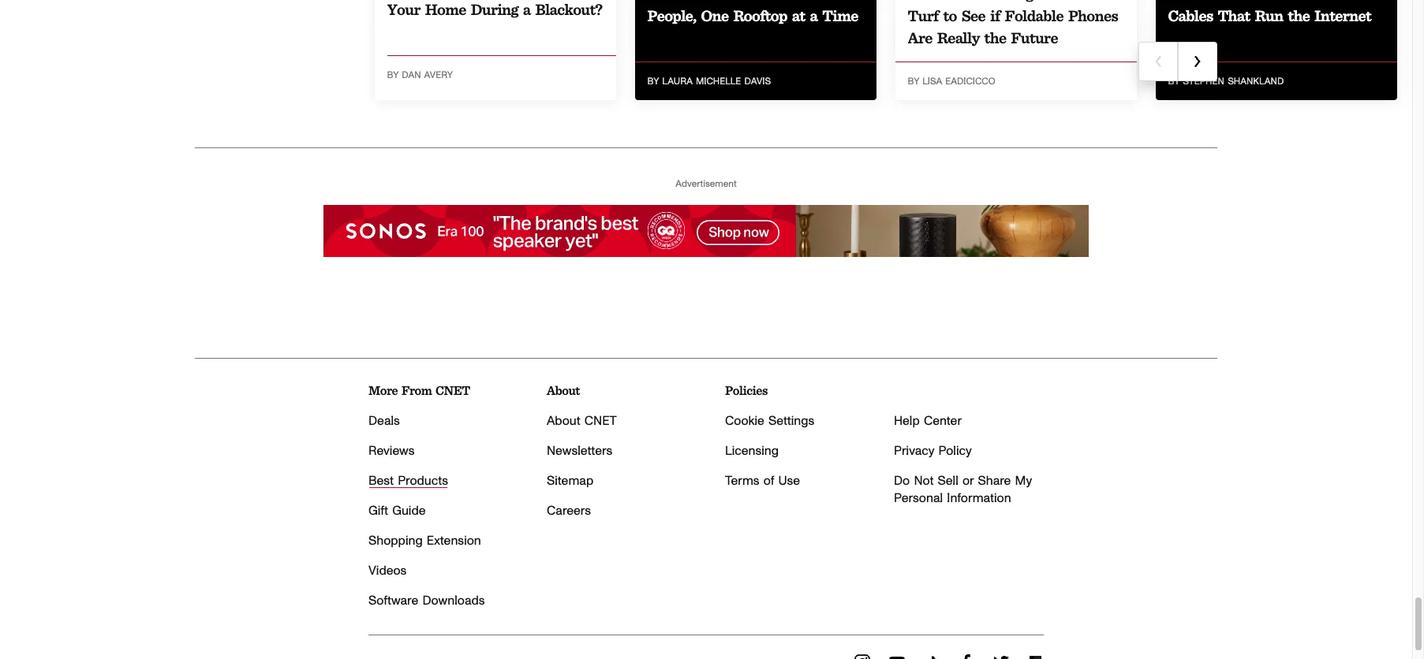 Task type: describe. For each thing, give the bounding box(es) containing it.
twitter button image
[[993, 655, 1009, 660]]

privacy
[[894, 445, 934, 457]]

foldable
[[1005, 6, 1063, 25]]

future
[[1011, 28, 1058, 47]]

the left 500+
[[1297, 0, 1319, 3]]

not
[[914, 475, 934, 487]]

deals link
[[368, 415, 400, 428]]

licensing
[[725, 445, 779, 457]]

facebook button image
[[959, 655, 974, 660]]

guide
[[392, 505, 426, 517]]

are
[[908, 28, 932, 47]]

1 vertical spatial of
[[764, 475, 774, 487]]

i
[[908, 0, 914, 3]]

by for the secret life of the 500+ cables that run the internet
[[1168, 76, 1179, 86]]

life
[[1247, 0, 1274, 3]]

next button
[[1178, 42, 1217, 81]]

terms of use link
[[725, 475, 800, 487]]

rooftop
[[733, 6, 787, 25]]

deals
[[368, 415, 400, 428]]

tiktok link
[[924, 655, 940, 660]]

if
[[990, 6, 1000, 25]]

cables
[[1168, 6, 1213, 25]]

best products
[[368, 475, 448, 487]]

licensing link
[[725, 445, 779, 457]]

by for i visited samsung's home turf to see if foldable phones are really the future
[[908, 76, 919, 86]]

gift
[[368, 505, 388, 517]]

newsletters link
[[547, 445, 612, 457]]

affordable internet for the people, one rooftop at a time
[[647, 0, 858, 25]]

youtube link
[[889, 655, 905, 660]]

help
[[894, 415, 920, 428]]

shopping extension
[[368, 535, 481, 547]]

0 vertical spatial cnet
[[436, 383, 470, 398]]

products
[[398, 475, 448, 487]]

software
[[368, 595, 418, 607]]

videos link
[[368, 565, 407, 577]]

advertisement region
[[323, 205, 1089, 257]]

cookie
[[725, 415, 764, 428]]

next image
[[1179, 55, 1216, 68]]

see
[[961, 6, 985, 25]]

stephen
[[1183, 76, 1224, 86]]

the
[[1168, 0, 1195, 3]]

visited
[[918, 0, 967, 3]]

policies
[[725, 383, 767, 398]]

best
[[368, 475, 394, 487]]

eadicicco
[[945, 76, 995, 86]]

1 horizontal spatial cnet
[[584, 415, 617, 428]]

gift guide link
[[368, 505, 426, 517]]

my
[[1015, 475, 1032, 487]]

privacy policy link
[[894, 445, 972, 457]]

about for about cnet
[[547, 415, 580, 428]]

do not sell or share my personal information
[[894, 475, 1032, 505]]

run
[[1255, 6, 1283, 25]]

twitter link
[[993, 655, 1009, 660]]

the inside 'i visited samsung's home turf to see if foldable phones are really the future'
[[984, 28, 1006, 47]]

extension
[[427, 535, 481, 547]]

davis
[[744, 76, 771, 86]]

really
[[937, 28, 980, 47]]

gift guide
[[368, 505, 426, 517]]

or
[[962, 475, 974, 487]]

at
[[792, 6, 805, 25]]

instagram button image
[[854, 655, 870, 660]]

to
[[943, 6, 957, 25]]

center
[[924, 415, 962, 428]]

terms of use
[[725, 475, 800, 487]]

careers
[[547, 505, 591, 517]]

previous button
[[1138, 42, 1178, 81]]

about cnet
[[547, 415, 617, 428]]

facebook link
[[959, 655, 974, 660]]

secret
[[1199, 0, 1243, 3]]

samsung's
[[971, 0, 1043, 3]]

the right run
[[1288, 6, 1310, 25]]

do not sell or share my personal information link
[[894, 475, 1032, 505]]

reviews link
[[368, 445, 415, 457]]

the inside affordable internet for the people, one rooftop at a time
[[810, 0, 832, 3]]

about for about
[[547, 383, 580, 398]]

by for affordable internet for the people, one rooftop at a time
[[647, 76, 659, 86]]

that
[[1218, 6, 1250, 25]]

a
[[810, 6, 818, 25]]

more from cnet
[[368, 383, 470, 398]]

share
[[978, 475, 1011, 487]]

videos
[[368, 565, 407, 577]]



Task type: locate. For each thing, give the bounding box(es) containing it.
sitemap
[[547, 475, 593, 487]]

the
[[810, 0, 832, 3], [1297, 0, 1319, 3], [1288, 6, 1310, 25], [984, 28, 1006, 47]]

people,
[[647, 6, 696, 25]]

personal
[[894, 492, 943, 505]]

about up about cnet link
[[547, 383, 580, 398]]

tiktok button image
[[924, 655, 940, 660]]

by left dan
[[387, 70, 398, 80]]

avery
[[424, 70, 453, 80]]

0 vertical spatial internet
[[724, 0, 781, 3]]

internet
[[724, 0, 781, 3], [1314, 6, 1371, 25]]

help center link
[[894, 415, 962, 428]]

flipboard link
[[1028, 655, 1044, 660]]

terms
[[725, 475, 759, 487]]

cnet up newsletters on the bottom
[[584, 415, 617, 428]]

internet inside affordable internet for the people, one rooftop at a time
[[724, 0, 781, 3]]

internet inside the secret life of the 500+ cables that run the internet
[[1314, 6, 1371, 25]]

software downloads
[[368, 595, 485, 607]]

the secret life of the 500+ cables that run the internet
[[1168, 0, 1371, 25]]

sitemap link
[[547, 475, 593, 487]]

internet down 500+
[[1314, 6, 1371, 25]]

settings
[[768, 415, 814, 428]]

1 vertical spatial cnet
[[584, 415, 617, 428]]

by left the laura
[[647, 76, 659, 86]]

by dan avery
[[387, 70, 453, 80]]

1 vertical spatial about
[[547, 415, 580, 428]]

newsletters
[[547, 445, 612, 457]]

sell
[[938, 475, 958, 487]]

affordable
[[647, 0, 719, 3]]

about up newsletters on the bottom
[[547, 415, 580, 428]]

i visited samsung's home turf to see if foldable phones are really the future
[[908, 0, 1118, 47]]

more
[[368, 383, 398, 398]]

cookie settings link
[[725, 415, 814, 428]]

about
[[547, 383, 580, 398], [547, 415, 580, 428]]

laura
[[662, 76, 692, 86]]

previous image
[[1140, 55, 1176, 68]]

home
[[1048, 0, 1089, 3]]

1 about from the top
[[547, 383, 580, 398]]

1 horizontal spatial internet
[[1314, 6, 1371, 25]]

2 about from the top
[[547, 415, 580, 428]]

the up the a
[[810, 0, 832, 3]]

the down if
[[984, 28, 1006, 47]]

time
[[822, 6, 858, 25]]

about cnet link
[[547, 415, 617, 428]]

help center
[[894, 415, 962, 428]]

information
[[947, 492, 1011, 505]]

phones
[[1068, 6, 1118, 25]]

flipboard button image
[[1028, 655, 1044, 660]]

shopping extension link
[[368, 535, 481, 547]]

privacy policy
[[894, 445, 972, 457]]

cnet
[[436, 383, 470, 398], [584, 415, 617, 428]]

michelle
[[696, 76, 741, 86]]

of
[[1279, 0, 1292, 3], [764, 475, 774, 487]]

for
[[785, 0, 805, 3]]

0 vertical spatial about
[[547, 383, 580, 398]]

1 vertical spatial internet
[[1314, 6, 1371, 25]]

shopping
[[368, 535, 423, 547]]

0 horizontal spatial of
[[764, 475, 774, 487]]

of up run
[[1279, 0, 1292, 3]]

cookie settings
[[725, 415, 814, 428]]

1 horizontal spatial of
[[1279, 0, 1292, 3]]

by lisa eadicicco
[[908, 76, 995, 86]]

0 vertical spatial of
[[1279, 0, 1292, 3]]

0 horizontal spatial cnet
[[436, 383, 470, 398]]

downloads
[[422, 595, 485, 607]]

of left use
[[764, 475, 774, 487]]

by stephen shankland
[[1168, 76, 1284, 86]]

internet up rooftop at the top right of page
[[724, 0, 781, 3]]

by laura michelle davis
[[647, 76, 771, 86]]

cnet right the from
[[436, 383, 470, 398]]

lisa
[[923, 76, 942, 86]]

by left lisa
[[908, 76, 919, 86]]

best products link
[[368, 475, 448, 487]]

0 horizontal spatial internet
[[724, 0, 781, 3]]

software downloads link
[[368, 595, 485, 607]]

from
[[402, 383, 432, 398]]

by down the previous icon
[[1168, 76, 1179, 86]]

dan
[[402, 70, 421, 80]]

use
[[778, 475, 800, 487]]

shankland
[[1228, 76, 1284, 86]]

instagram link
[[854, 655, 870, 660]]

turf
[[908, 6, 938, 25]]

of inside the secret life of the 500+ cables that run the internet
[[1279, 0, 1292, 3]]

one
[[701, 6, 729, 25]]

500+
[[1323, 0, 1357, 3]]

reviews
[[368, 445, 415, 457]]

by
[[387, 70, 398, 80], [647, 76, 659, 86], [908, 76, 919, 86], [1168, 76, 1179, 86]]

careers link
[[547, 505, 591, 517]]

youtube button image
[[889, 655, 905, 660]]



Task type: vqa. For each thing, say whether or not it's contained in the screenshot.
HOWEVER THE SALES SUCCESS OF CHEAPER ANDROID PHONES, ALONGSIDE ALL THE OPPORTUNITIES TO BUY REFURBISHED OLDER IPHONE MODELS, SHOWS THAT THERE IS AN APPETITE FOR A CHEAPER IPHONE MODEL THAT IS ABLE TO KEEP UP WITH MOST CURRENT SERVICES WITHOUT ALL OF THE $700 AND UP FRILLS. INSTEAD OF DRIVING THOSE CUSTOMERS INTO THE USED AND REFURBISHED MARKET, APPLE COULD PERHAPS FOLLOW THE PIXEL 6A IN RELEASING AN IPHONE XR-LIKE PHONE WITH 5G, A NEWER PROCESSOR WITH A SLIGHT STEP DOWN IN DISPLAY RESOLUTION AND CAMERA QUALITY. OR BRING BACK THE
no



